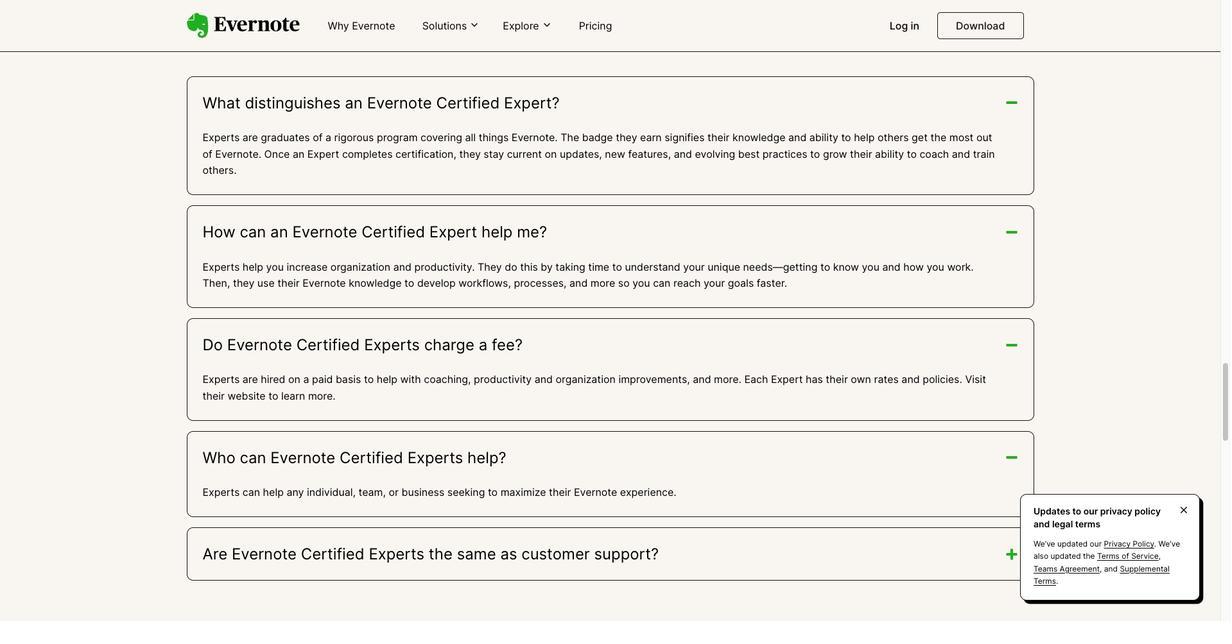 Task type: describe. For each thing, give the bounding box(es) containing it.
a for evernote
[[326, 131, 332, 144]]

can for how can an evernote certified expert help me?
[[240, 223, 266, 242]]

website
[[228, 390, 266, 403]]

log in
[[890, 19, 920, 32]]

time
[[589, 261, 610, 273]]

their inside the experts help you increase organization and productivity. they do this by taking time to understand your unique needs—getting to know you and how you work. then, they use their evernote knowledge to develop workflows, processes, and more so you can reach your goals faster.
[[278, 277, 300, 290]]

expert inside experts are graduates of a rigorous program covering all things evernote. the badge they earn signifies their knowledge and ability to help others get the most out of evernote. once an expert completes certification, they stay current on updates, new features, and evolving best practices to grow their ability to coach and train others.
[[308, 148, 339, 160]]

to down hired
[[269, 390, 278, 403]]

to right basis
[[364, 373, 374, 386]]

are evernote certified experts the same as customer support?
[[203, 545, 659, 564]]

help inside the experts help you increase organization and productivity. they do this by taking time to understand your unique needs—getting to know you and how you work. then, they use their evernote knowledge to develop workflows, processes, and more so you can reach your goals faster.
[[243, 261, 263, 273]]

rates
[[875, 373, 899, 386]]

on inside experts are hired on a paid basis to help with coaching, productivity and organization improvements, and more. each expert has their own rates and policies. visit their website to learn more.
[[288, 373, 301, 386]]

legal
[[1053, 519, 1074, 530]]

others
[[878, 131, 909, 144]]

evernote left experience.
[[574, 486, 618, 499]]

updates
[[1034, 506, 1071, 517]]

policy
[[1135, 506, 1162, 517]]

experts can help any individual, team, or business seeking to maximize their evernote experience.
[[203, 486, 677, 499]]

explore
[[503, 19, 539, 32]]

pricing link
[[572, 14, 620, 39]]

coach
[[920, 148, 950, 160]]

1 vertical spatial expert
[[430, 223, 477, 242]]

and right productivity
[[535, 373, 553, 386]]

work.
[[948, 261, 974, 273]]

0 vertical spatial evernote.
[[512, 131, 558, 144]]

and down most on the top right of page
[[953, 148, 971, 160]]

expert inside experts are hired on a paid basis to help with coaching, productivity and organization improvements, and more. each expert has their own rates and policies. visit their website to learn more.
[[771, 373, 803, 386]]

and inside the terms of service , teams agreement , and
[[1105, 564, 1118, 574]]

the inside experts are graduates of a rigorous program covering all things evernote. the badge they earn signifies their knowledge and ability to help others get the most out of evernote. once an expert completes certification, they stay current on updates, new features, and evolving best practices to grow their ability to coach and train others.
[[931, 131, 947, 144]]

increase
[[287, 261, 328, 273]]

evernote logo image
[[187, 13, 300, 38]]

their right maximize
[[549, 486, 571, 499]]

terms of service link
[[1098, 552, 1159, 562]]

are
[[203, 545, 228, 564]]

also
[[1034, 552, 1049, 562]]

graduates
[[261, 131, 310, 144]]

evernote inside 'link'
[[352, 19, 395, 32]]

experts down 'or'
[[369, 545, 425, 564]]

to down get
[[908, 148, 917, 160]]

paid
[[312, 373, 333, 386]]

are for distinguishes
[[243, 131, 258, 144]]

and right rates
[[902, 373, 920, 386]]

what
[[203, 94, 241, 112]]

experts down who
[[203, 486, 240, 499]]

goals
[[728, 277, 754, 290]]

0 vertical spatial updated
[[1058, 540, 1088, 549]]

to left know
[[821, 261, 831, 273]]

to inside updates to our privacy policy and legal terms
[[1073, 506, 1082, 517]]

things
[[479, 131, 509, 144]]

certified up paid
[[297, 336, 360, 354]]

teams
[[1034, 564, 1058, 574]]

1 vertical spatial your
[[704, 277, 725, 290]]

productivity
[[474, 373, 532, 386]]

can for who can evernote certified experts help?
[[240, 449, 266, 467]]

and right the improvements,
[[693, 373, 712, 386]]

to up so at the top of the page
[[613, 261, 622, 273]]

expert?
[[504, 94, 560, 112]]

this
[[521, 261, 538, 273]]

experts inside experts are hired on a paid basis to help with coaching, productivity and organization improvements, and more. each expert has their own rates and policies. visit their website to learn more.
[[203, 373, 240, 386]]

customer
[[522, 545, 590, 564]]

their right the grow
[[851, 148, 873, 160]]

out
[[977, 131, 993, 144]]

agreement
[[1060, 564, 1101, 574]]

basis
[[336, 373, 361, 386]]

terms inside the terms of service , teams agreement , and
[[1098, 552, 1120, 562]]

to left the grow
[[811, 148, 821, 160]]

experts up the with
[[364, 336, 420, 354]]

all
[[465, 131, 476, 144]]

updates to our privacy policy and legal terms
[[1034, 506, 1162, 530]]

business
[[402, 486, 445, 499]]

1 vertical spatial ability
[[876, 148, 905, 160]]

and left 'how'
[[883, 261, 901, 273]]

workflows,
[[459, 277, 511, 290]]

unique
[[708, 261, 741, 273]]

distinguishes
[[245, 94, 341, 112]]

you right 'how'
[[927, 261, 945, 273]]

covering
[[421, 131, 463, 144]]

team,
[[359, 486, 386, 499]]

evernote up 'increase'
[[293, 223, 358, 242]]

we've updated our privacy policy
[[1034, 540, 1155, 549]]

experience.
[[620, 486, 677, 499]]

an for distinguishes
[[345, 94, 363, 112]]

visit
[[966, 373, 987, 386]]

evolving
[[695, 148, 736, 160]]

their right the has
[[826, 373, 849, 386]]

privacy policy link
[[1105, 540, 1155, 549]]

1 vertical spatial they
[[460, 148, 481, 160]]

do
[[505, 261, 518, 273]]

to right seeking
[[488, 486, 498, 499]]

learn
[[281, 390, 305, 403]]

faster.
[[757, 277, 788, 290]]

the for . we've also updated the
[[1084, 552, 1096, 562]]

each
[[745, 373, 769, 386]]

terms of service , teams agreement , and
[[1034, 552, 1162, 574]]

supplemental terms link
[[1034, 564, 1170, 586]]

terms
[[1076, 519, 1101, 530]]

their left website
[[203, 390, 225, 403]]

coaching,
[[424, 373, 471, 386]]

maximize
[[501, 486, 546, 499]]

experts are hired on a paid basis to help with coaching, productivity and organization improvements, and more. each expert has their own rates and policies. visit their website to learn more.
[[203, 373, 987, 403]]

who can evernote certified experts help?
[[203, 449, 507, 467]]

certified up all
[[437, 94, 500, 112]]

download
[[957, 19, 1006, 32]]

reach
[[674, 277, 701, 290]]

taking
[[556, 261, 586, 273]]

updates,
[[560, 148, 602, 160]]

evernote up hired
[[227, 336, 292, 354]]

0 vertical spatial more.
[[714, 373, 742, 386]]

earn
[[641, 131, 662, 144]]

can for experts can help any individual, team, or business seeking to maximize their evernote experience.
[[243, 486, 260, 499]]

so
[[619, 277, 630, 290]]

knowledge inside experts are graduates of a rigorous program covering all things evernote. the badge they earn signifies their knowledge and ability to help others get the most out of evernote. once an expert completes certification, they stay current on updates, new features, and evolving best practices to grow their ability to coach and train others.
[[733, 131, 786, 144]]

experts up experts can help any individual, team, or business seeking to maximize their evernote experience.
[[408, 449, 463, 467]]



Task type: locate. For each thing, give the bounding box(es) containing it.
1 horizontal spatial the
[[931, 131, 947, 144]]

2 vertical spatial expert
[[771, 373, 803, 386]]

evernote down 'increase'
[[303, 277, 346, 290]]

terms down teams
[[1034, 577, 1057, 586]]

to left develop
[[405, 277, 415, 290]]

can left any on the bottom left
[[243, 486, 260, 499]]

who
[[203, 449, 236, 467]]

2 are from the top
[[243, 373, 258, 386]]

0 horizontal spatial we've
[[1034, 540, 1056, 549]]

you right so at the top of the page
[[633, 277, 651, 290]]

me?
[[517, 223, 547, 242]]

1 horizontal spatial expert
[[430, 223, 477, 242]]

0 horizontal spatial of
[[203, 148, 213, 160]]

log in link
[[883, 14, 928, 39]]

badge
[[582, 131, 613, 144]]

how
[[203, 223, 236, 242]]

and left productivity.
[[394, 261, 412, 273]]

grow
[[824, 148, 848, 160]]

0 horizontal spatial the
[[429, 545, 453, 564]]

a inside experts are graduates of a rigorous program covering all things evernote. the badge they earn signifies their knowledge and ability to help others get the most out of evernote. once an expert completes certification, they stay current on updates, new features, and evolving best practices to grow their ability to coach and train others.
[[326, 131, 332, 144]]

an for can
[[271, 223, 288, 242]]

1 horizontal spatial ,
[[1159, 552, 1162, 562]]

1 horizontal spatial more.
[[714, 373, 742, 386]]

expert up productivity.
[[430, 223, 477, 242]]

can down understand
[[653, 277, 671, 290]]

on
[[545, 148, 557, 160], [288, 373, 301, 386]]

knowledge inside the experts help you increase organization and productivity. they do this by taking time to understand your unique needs—getting to know you and how you work. then, they use their evernote knowledge to develop workflows, processes, and more so you can reach your goals faster.
[[349, 277, 402, 290]]

the for are evernote certified experts the same as customer support?
[[429, 545, 453, 564]]

. we've also updated the
[[1034, 540, 1181, 562]]

privacy
[[1101, 506, 1133, 517]]

0 horizontal spatial knowledge
[[349, 277, 402, 290]]

on right current
[[545, 148, 557, 160]]

1 horizontal spatial ability
[[876, 148, 905, 160]]

certification,
[[396, 148, 457, 160]]

2 vertical spatial a
[[303, 373, 309, 386]]

use
[[257, 277, 275, 290]]

1 horizontal spatial terms
[[1098, 552, 1120, 562]]

terms down privacy
[[1098, 552, 1120, 562]]

evernote inside the experts help you increase organization and productivity. they do this by taking time to understand your unique needs—getting to know you and how you work. then, they use their evernote knowledge to develop workflows, processes, and more so you can reach your goals faster.
[[303, 277, 346, 290]]

1 horizontal spatial an
[[293, 148, 305, 160]]

0 vertical spatial knowledge
[[733, 131, 786, 144]]

and up practices
[[789, 131, 807, 144]]

fee?
[[492, 336, 523, 354]]

help up use
[[243, 261, 263, 273]]

teams agreement link
[[1034, 564, 1101, 574]]

charge
[[424, 336, 475, 354]]

of inside the terms of service , teams agreement , and
[[1122, 552, 1130, 562]]

1 vertical spatial organization
[[556, 373, 616, 386]]

they
[[478, 261, 502, 273]]

the inside . we've also updated the
[[1084, 552, 1096, 562]]

solutions button
[[419, 18, 484, 33]]

0 horizontal spatial expert
[[308, 148, 339, 160]]

1 are from the top
[[243, 131, 258, 144]]

help inside experts are graduates of a rigorous program covering all things evernote. the badge they earn signifies their knowledge and ability to help others get the most out of evernote. once an expert completes certification, they stay current on updates, new features, and evolving best practices to grow their ability to coach and train others.
[[855, 131, 875, 144]]

current
[[507, 148, 542, 160]]

evernote. up current
[[512, 131, 558, 144]]

stay
[[484, 148, 504, 160]]

evernote up program
[[367, 94, 432, 112]]

and down updates
[[1034, 519, 1051, 530]]

download link
[[938, 12, 1024, 39]]

best
[[739, 148, 760, 160]]

supplemental
[[1121, 564, 1170, 574]]

individual,
[[307, 486, 356, 499]]

1 horizontal spatial evernote.
[[512, 131, 558, 144]]

their right use
[[278, 277, 300, 290]]

they up new
[[616, 131, 638, 144]]

understand
[[625, 261, 681, 273]]

updated down legal
[[1058, 540, 1088, 549]]

terms inside supplemental terms
[[1034, 577, 1057, 586]]

. for .
[[1057, 577, 1059, 586]]

experts inside experts are graduates of a rigorous program covering all things evernote. the badge they earn signifies their knowledge and ability to help others get the most out of evernote. once an expert completes certification, they stay current on updates, new features, and evolving best practices to grow their ability to coach and train others.
[[203, 131, 240, 144]]

2 vertical spatial of
[[1122, 552, 1130, 562]]

0 vertical spatial organization
[[331, 261, 391, 273]]

an up rigorous
[[345, 94, 363, 112]]

how
[[904, 261, 924, 273]]

1 vertical spatial our
[[1091, 540, 1103, 549]]

1 vertical spatial evernote.
[[215, 148, 262, 160]]

0 horizontal spatial terms
[[1034, 577, 1057, 586]]

productivity.
[[415, 261, 475, 273]]

their up evolving
[[708, 131, 730, 144]]

1 horizontal spatial we've
[[1159, 540, 1181, 549]]

. inside . we've also updated the
[[1155, 540, 1157, 549]]

and down taking
[[570, 277, 588, 290]]

1 vertical spatial a
[[479, 336, 488, 354]]

organization inside the experts help you increase organization and productivity. they do this by taking time to understand your unique needs—getting to know you and how you work. then, they use their evernote knowledge to develop workflows, processes, and more so you can reach your goals faster.
[[331, 261, 391, 273]]

1 vertical spatial knowledge
[[349, 277, 402, 290]]

to
[[842, 131, 852, 144], [811, 148, 821, 160], [908, 148, 917, 160], [613, 261, 622, 273], [821, 261, 831, 273], [405, 277, 415, 290], [364, 373, 374, 386], [269, 390, 278, 403], [488, 486, 498, 499], [1073, 506, 1082, 517]]

. up service at the bottom right
[[1155, 540, 1157, 549]]

what distinguishes an evernote certified expert?
[[203, 94, 560, 112]]

know
[[834, 261, 860, 273]]

1 horizontal spatial a
[[326, 131, 332, 144]]

then,
[[203, 277, 230, 290]]

. for . we've also updated the
[[1155, 540, 1157, 549]]

the
[[561, 131, 580, 144]]

more. down paid
[[308, 390, 336, 403]]

0 horizontal spatial .
[[1057, 577, 1059, 586]]

a left fee?
[[479, 336, 488, 354]]

an down graduates
[[293, 148, 305, 160]]

we've right the 'policy'
[[1159, 540, 1181, 549]]

expert down rigorous
[[308, 148, 339, 160]]

0 horizontal spatial on
[[288, 373, 301, 386]]

0 horizontal spatial they
[[233, 277, 255, 290]]

why evernote
[[328, 19, 395, 32]]

2 horizontal spatial of
[[1122, 552, 1130, 562]]

help inside experts are hired on a paid basis to help with coaching, productivity and organization improvements, and more. each expert has their own rates and policies. visit their website to learn more.
[[377, 373, 398, 386]]

0 vertical spatial your
[[684, 261, 705, 273]]

updated inside . we've also updated the
[[1051, 552, 1082, 562]]

solutions
[[422, 19, 467, 32]]

explore button
[[499, 18, 556, 33]]

to up the grow
[[842, 131, 852, 144]]

certified down individual, in the left bottom of the page
[[301, 545, 365, 564]]

signifies
[[665, 131, 705, 144]]

of down "privacy policy" link
[[1122, 552, 1130, 562]]

do
[[203, 336, 223, 354]]

more. left each
[[714, 373, 742, 386]]

are inside experts are graduates of a rigorous program covering all things evernote. the badge they earn signifies their knowledge and ability to help others get the most out of evernote. once an expert completes certification, they stay current on updates, new features, and evolving best practices to grow their ability to coach and train others.
[[243, 131, 258, 144]]

0 horizontal spatial ability
[[810, 131, 839, 144]]

they down all
[[460, 148, 481, 160]]

on up 'learn'
[[288, 373, 301, 386]]

expert left the has
[[771, 373, 803, 386]]

on inside experts are graduates of a rigorous program covering all things evernote. the badge they earn signifies their knowledge and ability to help others get the most out of evernote. once an expert completes certification, they stay current on updates, new features, and evolving best practices to grow their ability to coach and train others.
[[545, 148, 557, 160]]

we've up also
[[1034, 540, 1056, 549]]

are for evernote
[[243, 373, 258, 386]]

1 vertical spatial are
[[243, 373, 258, 386]]

can right how
[[240, 223, 266, 242]]

own
[[851, 373, 872, 386]]

has
[[806, 373, 823, 386]]

our inside updates to our privacy policy and legal terms
[[1084, 506, 1099, 517]]

the up coach
[[931, 131, 947, 144]]

our for privacy
[[1084, 506, 1099, 517]]

2 vertical spatial an
[[271, 223, 288, 242]]

a inside experts are hired on a paid basis to help with coaching, productivity and organization improvements, and more. each expert has their own rates and policies. visit their website to learn more.
[[303, 373, 309, 386]]

in
[[911, 19, 920, 32]]

your up reach
[[684, 261, 705, 273]]

1 we've from the left
[[1034, 540, 1056, 549]]

ability up the grow
[[810, 131, 839, 144]]

1 vertical spatial .
[[1057, 577, 1059, 586]]

you right know
[[862, 261, 880, 273]]

certified up team,
[[340, 449, 403, 467]]

a left paid
[[303, 373, 309, 386]]

evernote right why at the left top
[[352, 19, 395, 32]]

processes,
[[514, 277, 567, 290]]

ability down others
[[876, 148, 905, 160]]

1 vertical spatial an
[[293, 148, 305, 160]]

evernote. up the others.
[[215, 148, 262, 160]]

0 vertical spatial ability
[[810, 131, 839, 144]]

why evernote link
[[320, 14, 403, 39]]

are
[[243, 131, 258, 144], [243, 373, 258, 386]]

an inside experts are graduates of a rigorous program covering all things evernote. the badge they earn signifies their knowledge and ability to help others get the most out of evernote. once an expert completes certification, they stay current on updates, new features, and evolving best practices to grow their ability to coach and train others.
[[293, 148, 305, 160]]

0 vertical spatial of
[[313, 131, 323, 144]]

others.
[[203, 164, 237, 177]]

0 vertical spatial terms
[[1098, 552, 1120, 562]]

updated up 'teams agreement' link
[[1051, 552, 1082, 562]]

1 horizontal spatial knowledge
[[733, 131, 786, 144]]

help left others
[[855, 131, 875, 144]]

help left any on the bottom left
[[263, 486, 284, 499]]

1 horizontal spatial organization
[[556, 373, 616, 386]]

0 vertical spatial a
[[326, 131, 332, 144]]

, up supplemental
[[1159, 552, 1162, 562]]

0 vertical spatial ,
[[1159, 552, 1162, 562]]

you up use
[[266, 261, 284, 273]]

. down 'teams agreement' link
[[1057, 577, 1059, 586]]

0 vertical spatial an
[[345, 94, 363, 112]]

1 vertical spatial of
[[203, 148, 213, 160]]

organization
[[331, 261, 391, 273], [556, 373, 616, 386]]

and inside updates to our privacy policy and legal terms
[[1034, 519, 1051, 530]]

experts up website
[[203, 373, 240, 386]]

any
[[287, 486, 304, 499]]

an up 'increase'
[[271, 223, 288, 242]]

the
[[931, 131, 947, 144], [429, 545, 453, 564], [1084, 552, 1096, 562]]

experts help you increase organization and productivity. they do this by taking time to understand your unique needs—getting to know you and how you work. then, they use their evernote knowledge to develop workflows, processes, and more so you can reach your goals faster.
[[203, 261, 974, 290]]

why
[[328, 19, 349, 32]]

completes
[[342, 148, 393, 160]]

2 horizontal spatial an
[[345, 94, 363, 112]]

the down the we've updated our privacy policy
[[1084, 552, 1096, 562]]

privacy
[[1105, 540, 1131, 549]]

a for experts
[[303, 373, 309, 386]]

or
[[389, 486, 399, 499]]

1 vertical spatial ,
[[1101, 564, 1103, 574]]

1 vertical spatial more.
[[308, 390, 336, 403]]

they inside the experts help you increase organization and productivity. they do this by taking time to understand your unique needs—getting to know you and how you work. then, they use their evernote knowledge to develop workflows, processes, and more so you can reach your goals faster.
[[233, 277, 255, 290]]

can right who
[[240, 449, 266, 467]]

0 horizontal spatial more.
[[308, 390, 336, 403]]

our up the terms of service , teams agreement , and
[[1091, 540, 1103, 549]]

ability
[[810, 131, 839, 144], [876, 148, 905, 160]]

evernote right are
[[232, 545, 297, 564]]

needs—getting
[[744, 261, 818, 273]]

0 vertical spatial on
[[545, 148, 557, 160]]

as
[[501, 545, 517, 564]]

2 horizontal spatial they
[[616, 131, 638, 144]]

0 vertical spatial our
[[1084, 506, 1099, 517]]

2 horizontal spatial the
[[1084, 552, 1096, 562]]

once
[[264, 148, 290, 160]]

and down signifies
[[674, 148, 693, 160]]

of right graduates
[[313, 131, 323, 144]]

of
[[313, 131, 323, 144], [203, 148, 213, 160], [1122, 552, 1130, 562]]

1 horizontal spatial of
[[313, 131, 323, 144]]

we've inside . we've also updated the
[[1159, 540, 1181, 549]]

pricing
[[579, 19, 612, 32]]

evernote up any on the bottom left
[[271, 449, 336, 467]]

0 vertical spatial they
[[616, 131, 638, 144]]

experts up the others.
[[203, 131, 240, 144]]

your down unique
[[704, 277, 725, 290]]

can inside the experts help you increase organization and productivity. they do this by taking time to understand your unique needs—getting to know you and how you work. then, they use their evernote knowledge to develop workflows, processes, and more so you can reach your goals faster.
[[653, 277, 671, 290]]

a left rigorous
[[326, 131, 332, 144]]

new
[[605, 148, 626, 160]]

and down . we've also updated the
[[1105, 564, 1118, 574]]

service
[[1132, 552, 1159, 562]]

our up terms
[[1084, 506, 1099, 517]]

develop
[[417, 277, 456, 290]]

terms
[[1098, 552, 1120, 562], [1034, 577, 1057, 586]]

2 horizontal spatial a
[[479, 336, 488, 354]]

organization inside experts are hired on a paid basis to help with coaching, productivity and organization improvements, and more. each expert has their own rates and policies. visit their website to learn more.
[[556, 373, 616, 386]]

certified up productivity.
[[362, 223, 425, 242]]

0 horizontal spatial evernote.
[[215, 148, 262, 160]]

more.
[[714, 373, 742, 386], [308, 390, 336, 403]]

do evernote certified experts charge a fee?
[[203, 336, 523, 354]]

1 vertical spatial updated
[[1051, 552, 1082, 562]]

supplemental terms
[[1034, 564, 1170, 586]]

0 vertical spatial expert
[[308, 148, 339, 160]]

1 horizontal spatial on
[[545, 148, 557, 160]]

hired
[[261, 373, 286, 386]]

knowledge up the best
[[733, 131, 786, 144]]

1 horizontal spatial they
[[460, 148, 481, 160]]

of up the others.
[[203, 148, 213, 160]]

1 horizontal spatial .
[[1155, 540, 1157, 549]]

rigorous
[[334, 131, 374, 144]]

by
[[541, 261, 553, 273]]

0 horizontal spatial organization
[[331, 261, 391, 273]]

0 vertical spatial .
[[1155, 540, 1157, 549]]

they left use
[[233, 277, 255, 290]]

2 we've from the left
[[1159, 540, 1181, 549]]

0 horizontal spatial a
[[303, 373, 309, 386]]

0 vertical spatial are
[[243, 131, 258, 144]]

the left same
[[429, 545, 453, 564]]

1 vertical spatial terms
[[1034, 577, 1057, 586]]

get
[[912, 131, 928, 144]]

experts inside the experts help you increase organization and productivity. they do this by taking time to understand your unique needs—getting to know you and how you work. then, they use their evernote knowledge to develop workflows, processes, and more so you can reach your goals faster.
[[203, 261, 240, 273]]

are inside experts are hired on a paid basis to help with coaching, productivity and organization improvements, and more. each expert has their own rates and policies. visit their website to learn more.
[[243, 373, 258, 386]]

seeking
[[448, 486, 485, 499]]

practices
[[763, 148, 808, 160]]

log
[[890, 19, 909, 32]]

are up website
[[243, 373, 258, 386]]

2 horizontal spatial expert
[[771, 373, 803, 386]]

help?
[[468, 449, 507, 467]]

1 vertical spatial on
[[288, 373, 301, 386]]

experts are graduates of a rigorous program covering all things evernote. the badge they earn signifies their knowledge and ability to help others get the most out of evernote. once an expert completes certification, they stay current on updates, new features, and evolving best practices to grow their ability to coach and train others.
[[203, 131, 995, 177]]

0 horizontal spatial an
[[271, 223, 288, 242]]

help left the with
[[377, 373, 398, 386]]

experts up then, in the left of the page
[[203, 261, 240, 273]]

, down . we've also updated the
[[1101, 564, 1103, 574]]

knowledge down how can an evernote certified expert help me?
[[349, 277, 402, 290]]

most
[[950, 131, 974, 144]]

our for privacy
[[1091, 540, 1103, 549]]

help left me?
[[482, 223, 513, 242]]

0 horizontal spatial ,
[[1101, 564, 1103, 574]]

2 vertical spatial they
[[233, 277, 255, 290]]

they
[[616, 131, 638, 144], [460, 148, 481, 160], [233, 277, 255, 290]]

program
[[377, 131, 418, 144]]

policies.
[[923, 373, 963, 386]]



Task type: vqa. For each thing, say whether or not it's contained in the screenshot.
Go
no



